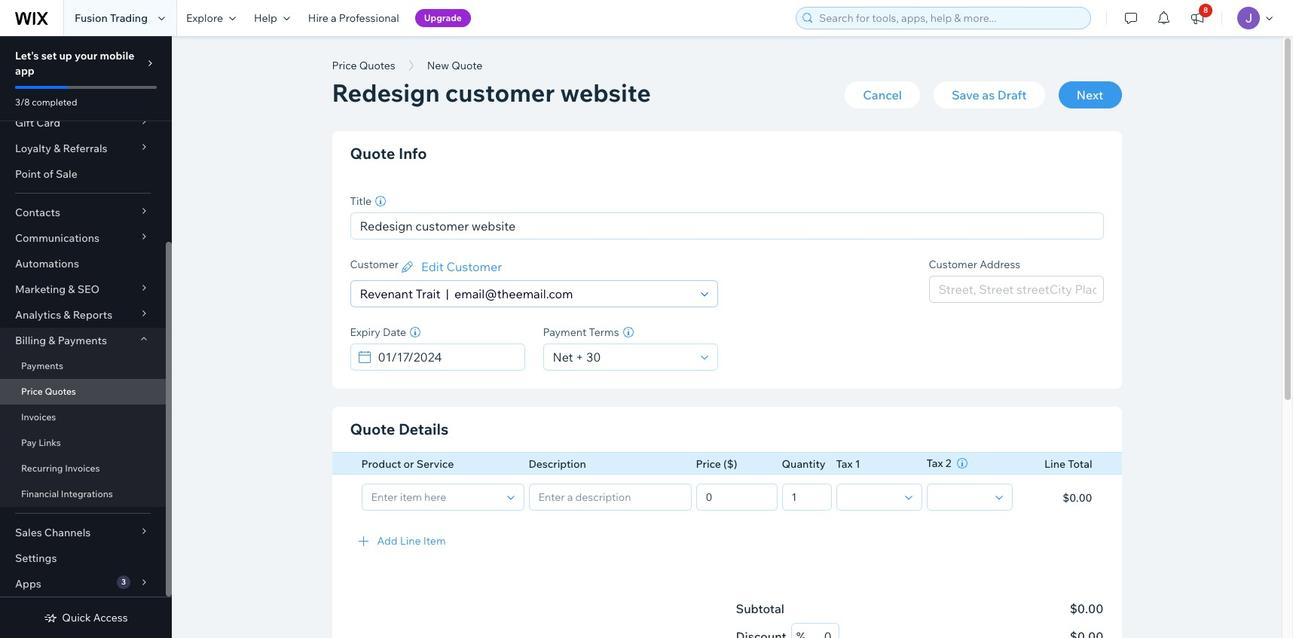 Task type: describe. For each thing, give the bounding box(es) containing it.
next button
[[1059, 81, 1122, 109]]

quotes for price quotes button
[[359, 59, 396, 72]]

automations link
[[0, 251, 166, 277]]

3/8
[[15, 97, 30, 108]]

& for marketing
[[68, 283, 75, 296]]

gift
[[15, 116, 34, 130]]

Expiry Date field
[[374, 345, 520, 370]]

upgrade
[[424, 12, 462, 23]]

terms
[[589, 326, 620, 339]]

quote for quote details
[[350, 420, 395, 439]]

subtotal
[[736, 602, 785, 617]]

tax 1
[[837, 458, 861, 471]]

or
[[404, 458, 414, 471]]

customer for customer address
[[929, 258, 978, 271]]

8 button
[[1182, 0, 1215, 36]]

0 vertical spatial $0.00
[[1063, 491, 1093, 505]]

invoices link
[[0, 405, 166, 431]]

price quotes for the price quotes link
[[21, 386, 76, 397]]

payment terms
[[543, 326, 620, 339]]

quote details
[[350, 420, 449, 439]]

3
[[121, 578, 126, 587]]

title
[[350, 195, 372, 208]]

address
[[980, 258, 1021, 271]]

analytics & reports
[[15, 308, 113, 322]]

& for loyalty
[[54, 142, 61, 155]]

draft
[[998, 87, 1027, 103]]

product or service
[[362, 458, 454, 471]]

edit customer button
[[399, 258, 502, 276]]

gift card button
[[0, 110, 166, 136]]

customer
[[445, 78, 555, 108]]

price for price quotes button
[[332, 59, 357, 72]]

Choose a contact field
[[356, 281, 696, 307]]

service
[[417, 458, 454, 471]]

trading
[[110, 11, 148, 25]]

redesign customer website
[[332, 78, 651, 108]]

contacts button
[[0, 200, 166, 225]]

your
[[75, 49, 97, 63]]

gift card
[[15, 116, 60, 130]]

price for the price quotes link
[[21, 386, 43, 397]]

Customer Address field
[[935, 277, 1099, 302]]

seo
[[77, 283, 100, 296]]

expiry date
[[350, 326, 407, 339]]

settings
[[15, 552, 57, 566]]

description
[[529, 458, 587, 471]]

product
[[362, 458, 401, 471]]

2 vertical spatial price
[[696, 458, 722, 471]]

payments link
[[0, 354, 166, 379]]

payments inside popup button
[[58, 334, 107, 348]]

date
[[383, 326, 407, 339]]

add line item
[[377, 534, 446, 548]]

access
[[93, 612, 128, 625]]

Title field
[[356, 213, 1099, 239]]

1 vertical spatial $0.00
[[1071, 602, 1104, 617]]

reports
[[73, 308, 113, 322]]

as
[[983, 87, 996, 103]]

financial integrations link
[[0, 482, 166, 507]]

set
[[41, 49, 57, 63]]

links
[[39, 437, 61, 449]]

tax for tax 2
[[927, 457, 944, 471]]

details
[[399, 420, 449, 439]]

pay
[[21, 437, 37, 449]]

edit
[[422, 259, 444, 274]]

completed
[[32, 97, 77, 108]]

add
[[377, 534, 398, 548]]

contacts
[[15, 206, 60, 219]]

2
[[946, 457, 952, 471]]

expiry
[[350, 326, 381, 339]]

settings link
[[0, 546, 166, 572]]

automations
[[15, 257, 79, 271]]

cancel
[[864, 87, 903, 103]]

hire
[[308, 11, 329, 25]]

sales channels button
[[0, 520, 166, 546]]

($)
[[724, 458, 738, 471]]

up
[[59, 49, 72, 63]]

point of sale
[[15, 167, 78, 181]]

recurring invoices link
[[0, 456, 166, 482]]

3/8 completed
[[15, 97, 77, 108]]

point
[[15, 167, 41, 181]]

tax for tax 1
[[837, 458, 853, 471]]

financial
[[21, 489, 59, 500]]

price quotes for price quotes button
[[332, 59, 396, 72]]

marketing & seo
[[15, 283, 100, 296]]

let's set up your mobile app
[[15, 49, 135, 78]]

referrals
[[63, 142, 108, 155]]

card
[[36, 116, 60, 130]]

line inside the add line item button
[[400, 534, 421, 548]]



Task type: vqa. For each thing, say whether or not it's contained in the screenshot.
THE "IMAGES"
no



Task type: locate. For each thing, give the bounding box(es) containing it.
marketing
[[15, 283, 66, 296]]

save as draft button
[[934, 81, 1046, 109]]

price quotes up redesign
[[332, 59, 396, 72]]

info
[[399, 144, 427, 163]]

price quotes inside the price quotes link
[[21, 386, 76, 397]]

quotes inside sidebar element
[[45, 386, 76, 397]]

financial integrations
[[21, 489, 113, 500]]

loyalty & referrals button
[[0, 136, 166, 161]]

pay links link
[[0, 431, 166, 456]]

Search for tools, apps, help & more... field
[[815, 8, 1087, 29]]

tax left 1
[[837, 458, 853, 471]]

0 horizontal spatial quotes
[[45, 386, 76, 397]]

0 vertical spatial price
[[332, 59, 357, 72]]

price down billing
[[21, 386, 43, 397]]

0 horizontal spatial price quotes
[[21, 386, 76, 397]]

& inside marketing & seo dropdown button
[[68, 283, 75, 296]]

1 vertical spatial quote
[[350, 420, 395, 439]]

quotes up redesign
[[359, 59, 396, 72]]

a
[[331, 11, 337, 25]]

channels
[[44, 526, 91, 540]]

sales channels
[[15, 526, 91, 540]]

tax
[[927, 457, 944, 471], [837, 458, 853, 471]]

price quotes down payments link
[[21, 386, 76, 397]]

marketing & seo button
[[0, 277, 166, 302]]

& left seo
[[68, 283, 75, 296]]

next
[[1077, 87, 1104, 103]]

edit customer
[[422, 259, 502, 274]]

Enter item here field
[[367, 484, 503, 510]]

communications button
[[0, 225, 166, 251]]

None text field
[[702, 484, 773, 510], [788, 484, 827, 510], [702, 484, 773, 510], [788, 484, 827, 510]]

1 horizontal spatial tax
[[927, 457, 944, 471]]

& inside billing & payments popup button
[[48, 334, 55, 348]]

price left the ($)
[[696, 458, 722, 471]]

quotes down payments link
[[45, 386, 76, 397]]

0 vertical spatial quotes
[[359, 59, 396, 72]]

loyalty & referrals
[[15, 142, 108, 155]]

1
[[856, 458, 861, 471]]

price inside price quotes button
[[332, 59, 357, 72]]

billing & payments
[[15, 334, 107, 348]]

add line item button
[[332, 523, 1122, 559]]

& right billing
[[48, 334, 55, 348]]

Payment Terms field
[[549, 345, 696, 370]]

2 quote from the top
[[350, 420, 395, 439]]

hire a professional
[[308, 11, 399, 25]]

app
[[15, 64, 35, 78]]

& inside loyalty & referrals dropdown button
[[54, 142, 61, 155]]

1 horizontal spatial quotes
[[359, 59, 396, 72]]

integrations
[[61, 489, 113, 500]]

line total
[[1045, 458, 1093, 471]]

$0.00
[[1063, 491, 1093, 505], [1071, 602, 1104, 617]]

1 horizontal spatial line
[[1045, 458, 1066, 471]]

invoices up pay links
[[21, 412, 56, 423]]

line right add
[[400, 534, 421, 548]]

line left the total
[[1045, 458, 1066, 471]]

0 vertical spatial invoices
[[21, 412, 56, 423]]

price inside the price quotes link
[[21, 386, 43, 397]]

payment
[[543, 326, 587, 339]]

quotes for the price quotes link
[[45, 386, 76, 397]]

help
[[254, 11, 277, 25]]

0 horizontal spatial invoices
[[21, 412, 56, 423]]

0 vertical spatial line
[[1045, 458, 1066, 471]]

fusion trading
[[75, 11, 148, 25]]

save
[[952, 87, 980, 103]]

1 horizontal spatial price quotes
[[332, 59, 396, 72]]

0 horizontal spatial price
[[21, 386, 43, 397]]

upgrade button
[[415, 9, 471, 27]]

& for billing
[[48, 334, 55, 348]]

quick
[[62, 612, 91, 625]]

quick access
[[62, 612, 128, 625]]

& left "reports"
[[64, 308, 71, 322]]

price down hire a professional link
[[332, 59, 357, 72]]

analytics & reports button
[[0, 302, 166, 328]]

0 horizontal spatial line
[[400, 534, 421, 548]]

payments down analytics & reports popup button
[[58, 334, 107, 348]]

1 horizontal spatial price
[[332, 59, 357, 72]]

hire a professional link
[[299, 0, 408, 36]]

loyalty
[[15, 142, 51, 155]]

1 horizontal spatial customer
[[447, 259, 502, 274]]

sidebar element
[[0, 0, 172, 639]]

point of sale link
[[0, 161, 166, 187]]

customer for customer
[[350, 258, 399, 271]]

&
[[54, 142, 61, 155], [68, 283, 75, 296], [64, 308, 71, 322], [48, 334, 55, 348]]

line
[[1045, 458, 1066, 471], [400, 534, 421, 548]]

8
[[1204, 5, 1209, 15]]

invoices down 'pay links' link
[[65, 463, 100, 474]]

& for analytics
[[64, 308, 71, 322]]

tax left 2
[[927, 457, 944, 471]]

price ($)
[[696, 458, 738, 471]]

customer left edit at the left of page
[[350, 258, 399, 271]]

redesign
[[332, 78, 440, 108]]

help button
[[245, 0, 299, 36]]

quote for quote info
[[350, 144, 395, 163]]

customer inside button
[[447, 259, 502, 274]]

customer right edit at the left of page
[[447, 259, 502, 274]]

quote left info
[[350, 144, 395, 163]]

price quotes link
[[0, 379, 166, 405]]

quote info
[[350, 144, 427, 163]]

& inside analytics & reports popup button
[[64, 308, 71, 322]]

customer
[[350, 258, 399, 271], [929, 258, 978, 271], [447, 259, 502, 274]]

item
[[424, 534, 446, 548]]

quotes inside button
[[359, 59, 396, 72]]

billing & payments button
[[0, 328, 166, 354]]

0 horizontal spatial customer
[[350, 258, 399, 271]]

Enter a description field
[[534, 484, 687, 510]]

price quotes inside price quotes button
[[332, 59, 396, 72]]

sale
[[56, 167, 78, 181]]

total
[[1069, 458, 1093, 471]]

1 horizontal spatial invoices
[[65, 463, 100, 474]]

professional
[[339, 11, 399, 25]]

& right loyalty in the left of the page
[[54, 142, 61, 155]]

0 vertical spatial payments
[[58, 334, 107, 348]]

1 vertical spatial invoices
[[65, 463, 100, 474]]

tax 2
[[927, 457, 952, 471]]

recurring
[[21, 463, 63, 474]]

1 vertical spatial price
[[21, 386, 43, 397]]

apps
[[15, 578, 41, 591]]

price
[[332, 59, 357, 72], [21, 386, 43, 397], [696, 458, 722, 471]]

communications
[[15, 232, 100, 245]]

save as draft
[[952, 87, 1027, 103]]

quotes
[[359, 59, 396, 72], [45, 386, 76, 397]]

customer left address
[[929, 258, 978, 271]]

of
[[43, 167, 53, 181]]

mobile
[[100, 49, 135, 63]]

0 horizontal spatial tax
[[837, 458, 853, 471]]

recurring invoices
[[21, 463, 100, 474]]

1 quote from the top
[[350, 144, 395, 163]]

None field
[[842, 484, 901, 510], [932, 484, 991, 510], [842, 484, 901, 510], [932, 484, 991, 510]]

billing
[[15, 334, 46, 348]]

1 vertical spatial payments
[[21, 360, 63, 372]]

let's
[[15, 49, 39, 63]]

2 horizontal spatial customer
[[929, 258, 978, 271]]

None number field
[[806, 624, 835, 639]]

quantity
[[782, 458, 826, 471]]

fusion
[[75, 11, 108, 25]]

0 vertical spatial quote
[[350, 144, 395, 163]]

1 vertical spatial price quotes
[[21, 386, 76, 397]]

quick access button
[[44, 612, 128, 625]]

quote up product
[[350, 420, 395, 439]]

0 vertical spatial price quotes
[[332, 59, 396, 72]]

2 horizontal spatial price
[[696, 458, 722, 471]]

1 vertical spatial quotes
[[45, 386, 76, 397]]

payments down billing
[[21, 360, 63, 372]]

1 vertical spatial line
[[400, 534, 421, 548]]

explore
[[186, 11, 223, 25]]



